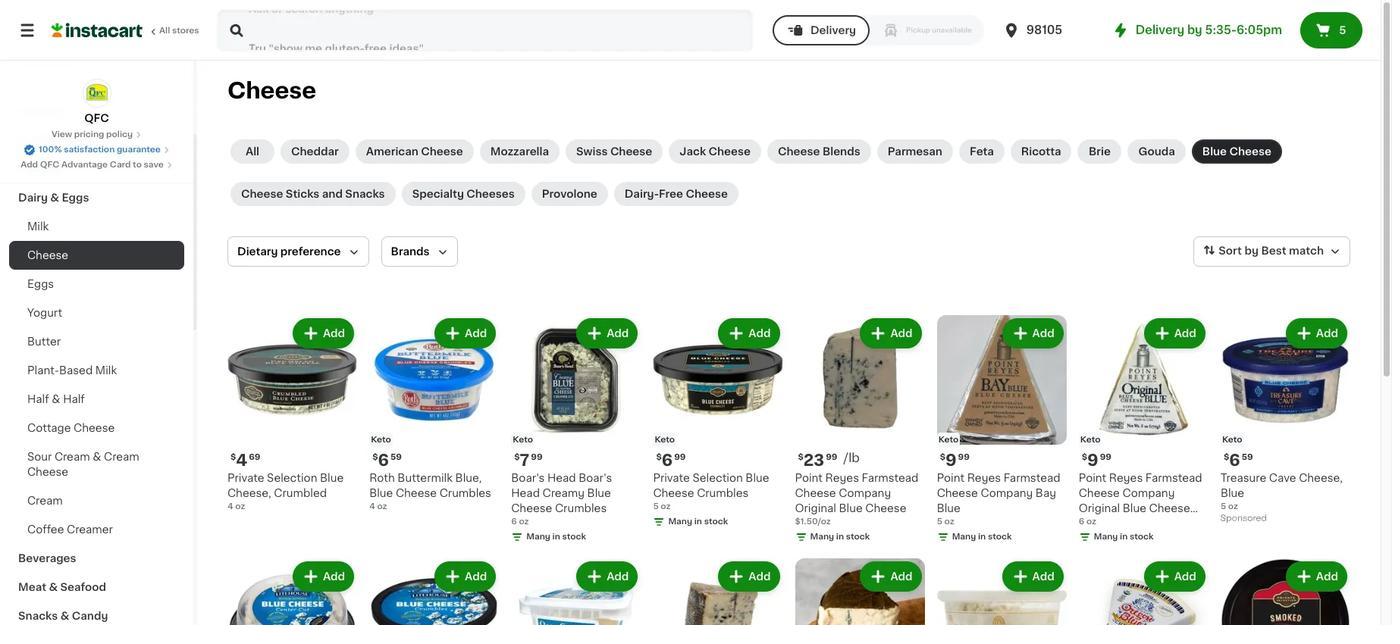 Task type: locate. For each thing, give the bounding box(es) containing it.
qfc
[[84, 113, 109, 124], [40, 161, 59, 169]]

0 horizontal spatial farmstead
[[862, 473, 919, 484]]

5 inside button
[[1339, 25, 1346, 36]]

by right sort
[[1245, 246, 1259, 256]]

1 horizontal spatial selection
[[693, 473, 743, 484]]

9 up point reyes farmstead cheese company bay blue 5 oz
[[945, 453, 957, 469]]

1 horizontal spatial company
[[981, 488, 1033, 499]]

many in stock
[[668, 518, 728, 526], [526, 533, 586, 541], [810, 533, 870, 541], [952, 533, 1012, 541], [1094, 533, 1154, 541]]

stock down point reyes farmstead cheese company bay blue 5 oz
[[988, 533, 1012, 541]]

1 horizontal spatial $ 6 59
[[1224, 453, 1253, 469]]

blue cheese
[[1202, 146, 1271, 157]]

blue inside private selection blue cheese crumbles 5 oz
[[746, 473, 769, 484]]

parmesan link
[[877, 140, 953, 164]]

0 horizontal spatial point
[[795, 473, 823, 484]]

match
[[1289, 246, 1324, 256]]

service type group
[[773, 15, 984, 45]]

private inside private selection blue cheese crumbles 5 oz
[[653, 473, 690, 484]]

sponsored badge image
[[1221, 515, 1266, 523]]

many in stock for blue
[[526, 533, 586, 541]]

6 inside boar's head boar's head creamy blue cheese crumbles 6 oz
[[511, 518, 517, 526]]

all left the stores
[[159, 27, 170, 35]]

1 horizontal spatial 59
[[1242, 454, 1253, 462]]

american cheese
[[366, 146, 463, 157]]

4 $ from the left
[[656, 454, 662, 462]]

many down wedge,
[[1094, 533, 1118, 541]]

& right meat
[[49, 582, 58, 593]]

$ up boar's head boar's head creamy blue cheese crumbles 6 oz
[[514, 454, 520, 462]]

99 up private selection blue cheese crumbles 5 oz
[[674, 454, 686, 462]]

5 button
[[1300, 12, 1363, 49]]

3 99 from the left
[[826, 454, 837, 462]]

1 horizontal spatial reyes
[[967, 473, 1001, 484]]

many in stock for bay
[[952, 533, 1012, 541]]

6 for treasure cave cheese, blue
[[1229, 453, 1240, 469]]

& down cottage cheese link
[[93, 452, 101, 463]]

1 horizontal spatial all
[[246, 146, 259, 157]]

by left 5:35-
[[1187, 24, 1202, 36]]

1 horizontal spatial milk
[[95, 365, 117, 376]]

1 reyes from the left
[[825, 473, 859, 484]]

$ for roth buttermilk blue, blue cheese crumbles
[[372, 454, 378, 462]]

0 horizontal spatial 4
[[227, 503, 233, 511]]

$ left 69
[[230, 454, 236, 462]]

sour cream & cream cheese
[[27, 452, 139, 478]]

milk down dairy
[[27, 221, 49, 232]]

private
[[227, 473, 264, 484], [653, 473, 690, 484]]

0 horizontal spatial 59
[[390, 454, 402, 462]]

advantage
[[61, 161, 108, 169]]

by for sort
[[1245, 246, 1259, 256]]

99 up point reyes farmstead cheese company original blue cheese wedge, vegetarian
[[1100, 454, 1112, 462]]

1 99 from the left
[[531, 454, 543, 462]]

mozzarella
[[490, 146, 549, 157]]

dairy
[[18, 193, 48, 203]]

4
[[236, 453, 247, 469], [227, 503, 233, 511], [369, 503, 375, 511]]

2 horizontal spatial point
[[1079, 473, 1106, 484]]

1 half from the left
[[27, 394, 49, 405]]

delivery
[[1136, 24, 1185, 36], [810, 25, 856, 36]]

selection inside private selection blue cheese crumbles 5 oz
[[693, 473, 743, 484]]

plant-based milk link
[[9, 356, 184, 385]]

brands button
[[381, 237, 458, 267]]

0 vertical spatial eggs
[[62, 193, 89, 203]]

1 selection from the left
[[267, 473, 317, 484]]

6 left 'vegetarian'
[[1079, 518, 1084, 526]]

brie
[[1089, 146, 1111, 157]]

1 vertical spatial all
[[246, 146, 259, 157]]

1 horizontal spatial eggs
[[62, 193, 89, 203]]

eggs down advantage
[[62, 193, 89, 203]]

$ 6 59 for treasure
[[1224, 453, 1253, 469]]

company inside point reyes farmstead cheese company original blue cheese wedge, vegetarian
[[1123, 488, 1175, 499]]

100% satisfaction guarantee
[[39, 146, 161, 154]]

0 horizontal spatial boar's
[[511, 473, 545, 484]]

& for eggs
[[50, 193, 59, 203]]

bay
[[1036, 488, 1056, 499]]

creamy
[[543, 488, 585, 499]]

many in stock down $1.50/oz
[[810, 533, 870, 541]]

$ for point reyes farmstead cheese company original blue cheese wedge, vegetarian
[[1082, 454, 1087, 462]]

farmstead inside point reyes farmstead cheese company original blue cheese $1.50/oz
[[862, 473, 919, 484]]

private inside private selection blue cheese, crumbled 4 oz
[[227, 473, 264, 484]]

in down point reyes farmstead cheese company original blue cheese $1.50/oz
[[836, 533, 844, 541]]

$ inside $ 7 99
[[514, 454, 520, 462]]

0 vertical spatial all
[[159, 27, 170, 35]]

1 horizontal spatial point
[[937, 473, 965, 484]]

keto for point reyes farmstead cheese company bay blue
[[938, 436, 959, 444]]

crumbles
[[440, 488, 491, 499], [697, 488, 749, 499], [555, 504, 607, 514]]

99 inside $ 7 99
[[531, 454, 543, 462]]

2 horizontal spatial reyes
[[1109, 473, 1143, 484]]

add
[[21, 161, 38, 169], [323, 328, 345, 339], [465, 328, 487, 339], [607, 328, 629, 339], [749, 328, 771, 339], [890, 328, 913, 339], [1032, 328, 1054, 339], [1174, 328, 1196, 339], [1316, 328, 1338, 339], [323, 572, 345, 582], [465, 572, 487, 582], [607, 572, 629, 582], [749, 572, 771, 582], [890, 572, 913, 582], [1032, 572, 1054, 582], [1174, 572, 1196, 582], [1316, 572, 1338, 582]]

1 $ 9 99 from the left
[[940, 453, 970, 469]]

snacks & candy link
[[9, 602, 184, 626]]

all stores
[[159, 27, 199, 35]]

half down the plant-based milk at left bottom
[[63, 394, 85, 405]]

3 keto from the left
[[655, 436, 675, 444]]

0 vertical spatial cheese,
[[1299, 473, 1343, 484]]

reyes for point reyes farmstead cheese company bay blue
[[967, 473, 1001, 484]]

2 reyes from the left
[[967, 473, 1001, 484]]

2 farmstead from the left
[[1004, 473, 1060, 484]]

$ 23 99
[[798, 453, 837, 469]]

keto for roth buttermilk blue, blue cheese crumbles
[[371, 436, 391, 444]]

& right dairy
[[50, 193, 59, 203]]

best match
[[1261, 246, 1324, 256]]

selection inside private selection blue cheese, crumbled 4 oz
[[267, 473, 317, 484]]

2 selection from the left
[[693, 473, 743, 484]]

100% satisfaction guarantee button
[[24, 141, 170, 156]]

blue,
[[455, 473, 482, 484]]

stock down private selection blue cheese crumbles 5 oz
[[704, 518, 728, 526]]

blue inside treasure cave cheese, blue 5 oz
[[1221, 488, 1244, 499]]

many for point reyes farmstead cheese company original blue cheese
[[810, 533, 834, 541]]

delivery for delivery by 5:35-6:05pm
[[1136, 24, 1185, 36]]

keto for point reyes farmstead cheese company original blue cheese wedge, vegetarian
[[1080, 436, 1101, 444]]

jack cheese
[[680, 146, 751, 157]]

2 company from the left
[[981, 488, 1033, 499]]

Search field
[[218, 11, 751, 50]]

coffee
[[27, 525, 64, 535]]

stock down point reyes farmstead cheese company original blue cheese $1.50/oz
[[846, 533, 870, 541]]

0 horizontal spatial selection
[[267, 473, 317, 484]]

many in stock down point reyes farmstead cheese company bay blue 5 oz
[[952, 533, 1012, 541]]

9 for point reyes farmstead cheese company bay blue
[[945, 453, 957, 469]]

company left bay
[[981, 488, 1033, 499]]

milk right based
[[95, 365, 117, 376]]

2 point from the left
[[937, 473, 965, 484]]

in for original
[[836, 533, 844, 541]]

5 inside treasure cave cheese, blue 5 oz
[[1221, 503, 1226, 511]]

original
[[795, 504, 836, 514], [1079, 504, 1120, 514]]

many in stock down private selection blue cheese crumbles 5 oz
[[668, 518, 728, 526]]

99 right 7
[[531, 454, 543, 462]]

point inside point reyes farmstead cheese company bay blue 5 oz
[[937, 473, 965, 484]]

0 horizontal spatial half
[[27, 394, 49, 405]]

in down boar's head boar's head creamy blue cheese crumbles 6 oz
[[552, 533, 560, 541]]

1 9 from the left
[[945, 453, 957, 469]]

point
[[795, 473, 823, 484], [937, 473, 965, 484], [1079, 473, 1106, 484]]

stock for 5
[[704, 518, 728, 526]]

6 $ from the left
[[940, 454, 945, 462]]

$ inside $ 6 99
[[656, 454, 662, 462]]

9 up 6 oz at the right bottom of the page
[[1087, 453, 1098, 469]]

in down private selection blue cheese crumbles 5 oz
[[694, 518, 702, 526]]

cheese,
[[1299, 473, 1343, 484], [227, 488, 271, 499]]

blue inside private selection blue cheese, crumbled 4 oz
[[320, 473, 344, 484]]

company up 'vegetarian'
[[1123, 488, 1175, 499]]

$ up 'treasure'
[[1224, 454, 1229, 462]]

thanksgiving link
[[9, 126, 184, 155]]

1 horizontal spatial snacks
[[345, 189, 385, 199]]

all left cheddar
[[246, 146, 259, 157]]

4 down roth at the left bottom of page
[[369, 503, 375, 511]]

qfc logo image
[[82, 79, 111, 108]]

3 farmstead from the left
[[1146, 473, 1202, 484]]

farmstead up 'vegetarian'
[[1146, 473, 1202, 484]]

boar's up the creamy
[[579, 473, 612, 484]]

9 for point reyes farmstead cheese company original blue cheese wedge, vegetarian
[[1087, 453, 1098, 469]]

add button
[[294, 320, 353, 347], [436, 320, 495, 347], [578, 320, 636, 347], [720, 320, 778, 347], [862, 320, 920, 347], [1004, 320, 1062, 347], [1145, 320, 1204, 347], [1287, 320, 1346, 347], [294, 563, 353, 591], [436, 563, 495, 591], [578, 563, 636, 591], [720, 563, 778, 591], [862, 563, 920, 591], [1004, 563, 1062, 591], [1145, 563, 1204, 591], [1287, 563, 1346, 591]]

save
[[144, 161, 164, 169]]

0 horizontal spatial company
[[839, 488, 891, 499]]

by
[[1187, 24, 1202, 36], [1245, 246, 1259, 256]]

lists
[[42, 52, 69, 63]]

6 up 'treasure'
[[1229, 453, 1240, 469]]

dairy-free cheese link
[[614, 182, 738, 206]]

$ for private selection blue cheese crumbles
[[656, 454, 662, 462]]

yogurt
[[27, 308, 62, 318]]

many in stock for original
[[810, 533, 870, 541]]

0 horizontal spatial private
[[227, 473, 264, 484]]

original inside point reyes farmstead cheese company original blue cheese $1.50/oz
[[795, 504, 836, 514]]

1 horizontal spatial half
[[63, 394, 85, 405]]

1 59 from the left
[[390, 454, 402, 462]]

recipes link
[[9, 97, 184, 126]]

stock for original
[[846, 533, 870, 541]]

1 vertical spatial by
[[1245, 246, 1259, 256]]

99 for boar's
[[531, 454, 543, 462]]

half & half link
[[9, 385, 184, 414]]

0 horizontal spatial snacks
[[18, 611, 58, 622]]

1 $ 6 59 from the left
[[372, 453, 402, 469]]

beverages link
[[9, 544, 184, 573]]

100%
[[39, 146, 62, 154]]

$ 6 59
[[372, 453, 402, 469], [1224, 453, 1253, 469]]

4 keto from the left
[[938, 436, 959, 444]]

parmesan
[[888, 146, 942, 157]]

$ 6 59 up roth at the left bottom of page
[[372, 453, 402, 469]]

2 original from the left
[[1079, 504, 1120, 514]]

7 $ from the left
[[1082, 454, 1087, 462]]

stock down 'vegetarian'
[[1130, 533, 1154, 541]]

2 horizontal spatial farmstead
[[1146, 473, 1202, 484]]

creamer
[[67, 525, 113, 535]]

0 horizontal spatial by
[[1187, 24, 1202, 36]]

1 company from the left
[[839, 488, 891, 499]]

1 horizontal spatial boar's
[[579, 473, 612, 484]]

all
[[159, 27, 170, 35], [246, 146, 259, 157]]

99 up point reyes farmstead cheese company bay blue 5 oz
[[958, 454, 970, 462]]

in down point reyes farmstead cheese company bay blue 5 oz
[[978, 533, 986, 541]]

original for wedge,
[[1079, 504, 1120, 514]]

specialty cheeses link
[[402, 182, 525, 206]]

blue inside point reyes farmstead cheese company original blue cheese wedge, vegetarian
[[1123, 504, 1146, 514]]

milk
[[27, 221, 49, 232], [95, 365, 117, 376]]

99 right 23
[[826, 454, 837, 462]]

59 for roth
[[390, 454, 402, 462]]

0 horizontal spatial $ 6 59
[[372, 453, 402, 469]]

delivery inside delivery button
[[810, 25, 856, 36]]

reyes inside point reyes farmstead cheese company original blue cheese wedge, vegetarian
[[1109, 473, 1143, 484]]

cheese inside sour cream & cream cheese
[[27, 467, 68, 478]]

2 horizontal spatial crumbles
[[697, 488, 749, 499]]

many down point reyes farmstead cheese company bay blue 5 oz
[[952, 533, 976, 541]]

2 half from the left
[[63, 394, 85, 405]]

feta link
[[959, 140, 1004, 164]]

thanksgiving
[[18, 135, 91, 146]]

1 vertical spatial qfc
[[40, 161, 59, 169]]

cheeses
[[467, 189, 515, 199]]

0 vertical spatial snacks
[[345, 189, 385, 199]]

reyes inside point reyes farmstead cheese company original blue cheese $1.50/oz
[[825, 473, 859, 484]]

many down $1.50/oz
[[810, 533, 834, 541]]

$ 9 99 up point reyes farmstead cheese company bay blue 5 oz
[[940, 453, 970, 469]]

0 horizontal spatial reyes
[[825, 473, 859, 484]]

private for cheese
[[653, 473, 690, 484]]

99 for point
[[958, 454, 970, 462]]

delivery inside delivery by 5:35-6:05pm link
[[1136, 24, 1185, 36]]

reyes
[[825, 473, 859, 484], [967, 473, 1001, 484], [1109, 473, 1143, 484]]

$ 6 59 up 'treasure'
[[1224, 453, 1253, 469]]

0 horizontal spatial delivery
[[810, 25, 856, 36]]

$ for treasure cave cheese, blue
[[1224, 454, 1229, 462]]

1 horizontal spatial $ 9 99
[[1082, 453, 1112, 469]]

farmstead inside point reyes farmstead cheese company bay blue 5 oz
[[1004, 473, 1060, 484]]

farmstead down $23.99 per pound element
[[862, 473, 919, 484]]

0 vertical spatial by
[[1187, 24, 1202, 36]]

1 horizontal spatial original
[[1079, 504, 1120, 514]]

$ up 6 oz at the right bottom of the page
[[1082, 454, 1087, 462]]

3 $ from the left
[[514, 454, 520, 462]]

half down plant-
[[27, 394, 49, 405]]

0 vertical spatial milk
[[27, 221, 49, 232]]

cheddar link
[[281, 140, 349, 164]]

farmstead up bay
[[1004, 473, 1060, 484]]

original inside point reyes farmstead cheese company original blue cheese wedge, vegetarian
[[1079, 504, 1120, 514]]

6 up roth at the left bottom of page
[[378, 453, 389, 469]]

2 99 from the left
[[674, 454, 686, 462]]

many down private selection blue cheese crumbles 5 oz
[[668, 518, 692, 526]]

farmstead for point reyes farmstead cheese company bay blue
[[1004, 473, 1060, 484]]

Best match Sort by field
[[1194, 237, 1350, 267]]

butter link
[[9, 328, 184, 356]]

2 keto from the left
[[513, 436, 533, 444]]

add inside add qfc advantage card to save link
[[21, 161, 38, 169]]

lists link
[[9, 42, 184, 73]]

keto
[[371, 436, 391, 444], [513, 436, 533, 444], [655, 436, 675, 444], [938, 436, 959, 444], [1080, 436, 1101, 444], [1222, 436, 1242, 444]]

guarantee
[[117, 146, 161, 154]]

2 private from the left
[[653, 473, 690, 484]]

1 private from the left
[[227, 473, 264, 484]]

1 horizontal spatial cheese,
[[1299, 473, 1343, 484]]

qfc up "view pricing policy" link at the top
[[84, 113, 109, 124]]

qfc down 100%
[[40, 161, 59, 169]]

59 up roth at the left bottom of page
[[390, 454, 402, 462]]

$ for boar's head boar's head creamy blue cheese crumbles
[[514, 454, 520, 462]]

provolone
[[542, 189, 597, 199]]

dairy-free cheese
[[625, 189, 728, 199]]

company inside point reyes farmstead cheese company bay blue 5 oz
[[981, 488, 1033, 499]]

1 horizontal spatial crumbles
[[555, 504, 607, 514]]

point reyes farmstead cheese company bay blue 5 oz
[[937, 473, 1060, 526]]

blue inside point reyes farmstead cheese company original blue cheese $1.50/oz
[[839, 504, 863, 514]]

delivery for delivery
[[810, 25, 856, 36]]

eggs
[[62, 193, 89, 203], [27, 279, 54, 290]]

product group containing 23
[[795, 315, 925, 547]]

many for point reyes farmstead cheese company bay blue
[[952, 533, 976, 541]]

all for all stores
[[159, 27, 170, 35]]

snacks down meat
[[18, 611, 58, 622]]

selection for crumbles
[[693, 473, 743, 484]]

boar's down $ 7 99 on the bottom of the page
[[511, 473, 545, 484]]

reyes inside point reyes farmstead cheese company bay blue 5 oz
[[967, 473, 1001, 484]]

1 horizontal spatial private
[[653, 473, 690, 484]]

point for point reyes farmstead cheese company bay blue
[[937, 473, 965, 484]]

sour
[[27, 452, 52, 463]]

1 vertical spatial head
[[511, 488, 540, 499]]

snacks right and
[[345, 189, 385, 199]]

point reyes farmstead cheese company original blue cheese $1.50/oz
[[795, 473, 919, 526]]

many down boar's head boar's head creamy blue cheese crumbles 6 oz
[[526, 533, 550, 541]]

2 $ 6 59 from the left
[[1224, 453, 1253, 469]]

$ up point reyes farmstead cheese company bay blue 5 oz
[[940, 454, 945, 462]]

6 up private selection blue cheese crumbles 5 oz
[[662, 453, 673, 469]]

& left candy
[[60, 611, 69, 622]]

brie link
[[1078, 140, 1122, 164]]

0 horizontal spatial 9
[[945, 453, 957, 469]]

0 horizontal spatial all
[[159, 27, 170, 35]]

6 keto from the left
[[1222, 436, 1242, 444]]

1 horizontal spatial by
[[1245, 246, 1259, 256]]

private down $ 6 99
[[653, 473, 690, 484]]

stock for bay
[[988, 533, 1012, 541]]

5 $ from the left
[[798, 454, 804, 462]]

2 59 from the left
[[1242, 454, 1253, 462]]

0 vertical spatial qfc
[[84, 113, 109, 124]]

product group
[[227, 315, 357, 513], [369, 315, 499, 513], [511, 315, 641, 547], [653, 315, 783, 532], [795, 315, 925, 547], [937, 315, 1067, 547], [1079, 315, 1209, 547], [1221, 315, 1350, 527], [227, 559, 357, 626], [369, 559, 499, 626], [511, 559, 641, 626], [653, 559, 783, 626], [795, 559, 925, 626], [937, 559, 1067, 626], [1079, 559, 1209, 626], [1221, 559, 1350, 626]]

& up cottage
[[52, 394, 60, 405]]

eggs up yogurt
[[27, 279, 54, 290]]

0 horizontal spatial original
[[795, 504, 836, 514]]

$ up private selection blue cheese crumbles 5 oz
[[656, 454, 662, 462]]

cheese, down $ 4 69 on the bottom
[[227, 488, 271, 499]]

by inside field
[[1245, 246, 1259, 256]]

private down $ 4 69 on the bottom
[[227, 473, 264, 484]]

99 for private
[[674, 454, 686, 462]]

beverages
[[18, 554, 76, 564]]

vegetarian
[[1122, 519, 1179, 529]]

1 $ from the left
[[230, 454, 236, 462]]

head down 7
[[511, 488, 540, 499]]

2 horizontal spatial company
[[1123, 488, 1175, 499]]

ricotta link
[[1011, 140, 1072, 164]]

4 inside private selection blue cheese, crumbled 4 oz
[[227, 503, 233, 511]]

1 boar's from the left
[[511, 473, 545, 484]]

crumbles inside boar's head boar's head creamy blue cheese crumbles 6 oz
[[555, 504, 607, 514]]

1 vertical spatial cheese,
[[227, 488, 271, 499]]

company down $23.99 per pound element
[[839, 488, 891, 499]]

1 horizontal spatial 9
[[1087, 453, 1098, 469]]

69
[[249, 454, 260, 462]]

cheese inside boar's head boar's head creamy blue cheese crumbles 6 oz
[[511, 504, 552, 514]]

keto inside product group
[[513, 436, 533, 444]]

1 horizontal spatial delivery
[[1136, 24, 1185, 36]]

5 keto from the left
[[1080, 436, 1101, 444]]

company inside point reyes farmstead cheese company original blue cheese $1.50/oz
[[839, 488, 891, 499]]

None search field
[[217, 9, 753, 52]]

original up wedge,
[[1079, 504, 1120, 514]]

many in stock for 5
[[668, 518, 728, 526]]

6 down $ 7 99 on the bottom of the page
[[511, 518, 517, 526]]

$ up roth at the left bottom of page
[[372, 454, 378, 462]]

sour cream & cream cheese link
[[9, 443, 184, 487]]

4 left 69
[[236, 453, 247, 469]]

$ inside $ 4 69
[[230, 454, 236, 462]]

8 $ from the left
[[1224, 454, 1229, 462]]

$ for private selection blue cheese, crumbled
[[230, 454, 236, 462]]

$ 9 99 up point reyes farmstead cheese company original blue cheese wedge, vegetarian
[[1082, 453, 1112, 469]]

keto for treasure cave cheese, blue
[[1222, 436, 1242, 444]]

1 point from the left
[[795, 473, 823, 484]]

farmstead inside point reyes farmstead cheese company original blue cheese wedge, vegetarian
[[1146, 473, 1202, 484]]

1 farmstead from the left
[[862, 473, 919, 484]]

1 horizontal spatial 4
[[236, 453, 247, 469]]

0 horizontal spatial crumbles
[[440, 488, 491, 499]]

0 horizontal spatial $ 9 99
[[940, 453, 970, 469]]

1 vertical spatial milk
[[95, 365, 117, 376]]

point inside point reyes farmstead cheese company original blue cheese $1.50/oz
[[795, 473, 823, 484]]

all link
[[230, 140, 274, 164]]

6:05pm
[[1237, 24, 1282, 36]]

$ left /lb
[[798, 454, 804, 462]]

59 up 'treasure'
[[1242, 454, 1253, 462]]

3 company from the left
[[1123, 488, 1175, 499]]

3 reyes from the left
[[1109, 473, 1143, 484]]

& for seafood
[[49, 582, 58, 593]]

dietary preference
[[237, 246, 341, 257]]

selection for crumbled
[[267, 473, 317, 484]]

2 $ 9 99 from the left
[[1082, 453, 1112, 469]]

cream down cottage cheese link
[[104, 452, 139, 463]]

0 horizontal spatial cheese,
[[227, 488, 271, 499]]

original up $1.50/oz
[[795, 504, 836, 514]]

stock down boar's head boar's head creamy blue cheese crumbles 6 oz
[[562, 533, 586, 541]]

1 original from the left
[[795, 504, 836, 514]]

1 horizontal spatial head
[[547, 473, 576, 484]]

4 down $ 4 69 on the bottom
[[227, 503, 233, 511]]

many in stock down boar's head boar's head creamy blue cheese crumbles 6 oz
[[526, 533, 586, 541]]

59 for treasure
[[1242, 454, 1253, 462]]

98105 button
[[1002, 9, 1093, 52]]

treasure
[[1221, 473, 1266, 484]]

99 inside $ 6 99
[[674, 454, 686, 462]]

1 vertical spatial eggs
[[27, 279, 54, 290]]

head up the creamy
[[547, 473, 576, 484]]

2 $ from the left
[[372, 454, 378, 462]]

cheese, right cave
[[1299, 473, 1343, 484]]

& inside sour cream & cream cheese
[[93, 452, 101, 463]]

4 99 from the left
[[958, 454, 970, 462]]

1 keto from the left
[[371, 436, 391, 444]]

in down 'vegetarian'
[[1120, 533, 1128, 541]]

private for cheese,
[[227, 473, 264, 484]]

2 horizontal spatial 4
[[369, 503, 375, 511]]

1 horizontal spatial farmstead
[[1004, 473, 1060, 484]]

3 point from the left
[[1079, 473, 1106, 484]]

2 9 from the left
[[1087, 453, 1098, 469]]



Task type: vqa. For each thing, say whether or not it's contained in the screenshot.
x in PRODUCT group
no



Task type: describe. For each thing, give the bounding box(es) containing it.
oz inside point reyes farmstead cheese company bay blue 5 oz
[[944, 518, 954, 526]]

0 horizontal spatial eggs
[[27, 279, 54, 290]]

6 oz
[[1079, 518, 1096, 526]]

cheese, inside private selection blue cheese, crumbled 4 oz
[[227, 488, 271, 499]]

jack
[[680, 146, 706, 157]]

5 99 from the left
[[1100, 454, 1112, 462]]

cottage
[[27, 423, 71, 434]]

5 inside point reyes farmstead cheese company bay blue 5 oz
[[937, 518, 942, 526]]

$1.50/oz
[[795, 518, 831, 526]]

keto for private selection blue cheese crumbles
[[655, 436, 675, 444]]

cheese, inside treasure cave cheese, blue 5 oz
[[1299, 473, 1343, 484]]

many for point reyes farmstead cheese company original blue cheese wedge, vegetarian
[[1094, 533, 1118, 541]]

6 for private selection blue cheese crumbles
[[662, 453, 673, 469]]

company for wedge,
[[1123, 488, 1175, 499]]

cheese link
[[9, 241, 184, 270]]

oz inside roth buttermilk blue, blue cheese crumbles 4 oz
[[377, 503, 387, 511]]

cheese inside "link"
[[778, 146, 820, 157]]

dairy & eggs link
[[9, 183, 184, 212]]

in for blue
[[552, 533, 560, 541]]

cheese sticks and snacks link
[[230, 182, 396, 206]]

0 horizontal spatial milk
[[27, 221, 49, 232]]

satisfaction
[[64, 146, 115, 154]]

gouda
[[1138, 146, 1175, 157]]

$ 9 99 for point reyes farmstead cheese company bay blue
[[940, 453, 970, 469]]

cave
[[1269, 473, 1296, 484]]

blue inside 'blue cheese' link
[[1202, 146, 1227, 157]]

farmstead for point reyes farmstead cheese company original blue cheese
[[862, 473, 919, 484]]

cream up coffee
[[27, 496, 63, 506]]

many for boar's head boar's head creamy blue cheese crumbles
[[526, 533, 550, 541]]

coffee creamer
[[27, 525, 113, 535]]

crumbles inside roth buttermilk blue, blue cheese crumbles 4 oz
[[440, 488, 491, 499]]

product group containing 7
[[511, 315, 641, 547]]

private selection blue cheese crumbles 5 oz
[[653, 473, 769, 511]]

blue cheese link
[[1192, 140, 1282, 164]]

cheese inside private selection blue cheese crumbles 5 oz
[[653, 488, 694, 499]]

4 inside roth buttermilk blue, blue cheese crumbles 4 oz
[[369, 503, 375, 511]]

preference
[[280, 246, 341, 257]]

1 vertical spatial snacks
[[18, 611, 58, 622]]

sort by
[[1219, 246, 1259, 256]]

oz inside boar's head boar's head creamy blue cheese crumbles 6 oz
[[519, 518, 529, 526]]

coffee creamer link
[[9, 516, 184, 544]]

candy
[[72, 611, 108, 622]]

stock for blue
[[562, 533, 586, 541]]

keto for boar's head boar's head creamy blue cheese crumbles
[[513, 436, 533, 444]]

cottage cheese
[[27, 423, 115, 434]]

meat
[[18, 582, 46, 593]]

produce link
[[9, 155, 184, 183]]

crumbles inside private selection blue cheese crumbles 5 oz
[[697, 488, 749, 499]]

& for half
[[52, 394, 60, 405]]

swiss cheese link
[[566, 140, 663, 164]]

add qfc advantage card to save
[[21, 161, 164, 169]]

snacks & candy
[[18, 611, 108, 622]]

specialty cheeses
[[412, 189, 515, 199]]

$ 9 99 for point reyes farmstead cheese company original blue cheese wedge, vegetarian
[[1082, 453, 1112, 469]]

butter
[[27, 337, 61, 347]]

6 for roth buttermilk blue, blue cheese crumbles
[[378, 453, 389, 469]]

instacart logo image
[[52, 21, 143, 39]]

american cheese link
[[355, 140, 474, 164]]

jack cheese link
[[669, 140, 761, 164]]

oz inside private selection blue cheese, crumbled 4 oz
[[235, 503, 245, 511]]

brands
[[391, 246, 430, 257]]

cottage cheese link
[[9, 414, 184, 443]]

5 inside private selection blue cheese crumbles 5 oz
[[653, 503, 659, 511]]

0 horizontal spatial head
[[511, 488, 540, 499]]

eggs link
[[9, 270, 184, 299]]

dietary preference button
[[227, 237, 369, 267]]

meat & seafood
[[18, 582, 106, 593]]

pricing
[[74, 130, 104, 139]]

cheddar
[[291, 146, 339, 157]]

swiss
[[576, 146, 608, 157]]

/lb
[[844, 452, 860, 464]]

2 boar's from the left
[[579, 473, 612, 484]]

original for $1.50/oz
[[795, 504, 836, 514]]

all for all
[[246, 146, 259, 157]]

0 horizontal spatial qfc
[[40, 161, 59, 169]]

sort
[[1219, 246, 1242, 256]]

all stores link
[[52, 9, 200, 52]]

seafood
[[60, 582, 106, 593]]

best
[[1261, 246, 1286, 256]]

delivery by 5:35-6:05pm link
[[1111, 21, 1282, 39]]

$23.99 per pound element
[[795, 451, 925, 471]]

point reyes farmstead cheese company original blue cheese wedge, vegetarian
[[1079, 473, 1202, 529]]

$ 6 99
[[656, 453, 686, 469]]

delivery button
[[773, 15, 870, 45]]

sticks
[[286, 189, 319, 199]]

feta
[[970, 146, 994, 157]]

company for oz
[[981, 488, 1033, 499]]

$ 7 99
[[514, 453, 543, 469]]

plant-based milk
[[27, 365, 117, 376]]

$ 6 59 for roth
[[372, 453, 402, 469]]

1 horizontal spatial qfc
[[84, 113, 109, 124]]

to
[[133, 161, 142, 169]]

stores
[[172, 27, 199, 35]]

98105
[[1027, 24, 1062, 36]]

point for point reyes farmstead cheese company original blue cheese
[[795, 473, 823, 484]]

view pricing policy link
[[51, 129, 142, 141]]

boar's head boar's head creamy blue cheese crumbles 6 oz
[[511, 473, 612, 526]]

many in stock down wedge,
[[1094, 533, 1154, 541]]

delivery by 5:35-6:05pm
[[1136, 24, 1282, 36]]

meat & seafood link
[[9, 573, 184, 602]]

$ 4 69
[[230, 453, 260, 469]]

oz inside private selection blue cheese crumbles 5 oz
[[661, 503, 671, 511]]

reyes for point reyes farmstead cheese company original blue cheese
[[825, 473, 859, 484]]

gouda link
[[1128, 140, 1186, 164]]

buttermilk
[[398, 473, 453, 484]]

dairy-
[[625, 189, 659, 199]]

oz inside treasure cave cheese, blue 5 oz
[[1228, 503, 1238, 511]]

swiss cheese
[[576, 146, 652, 157]]

treasure cave cheese, blue 5 oz
[[1221, 473, 1343, 511]]

dairy & eggs
[[18, 193, 89, 203]]

99 inside $ 23 99
[[826, 454, 837, 462]]

blue inside roth buttermilk blue, blue cheese crumbles 4 oz
[[369, 488, 393, 499]]

in for 5
[[694, 518, 702, 526]]

0 vertical spatial head
[[547, 473, 576, 484]]

milk link
[[9, 212, 184, 241]]

recipes
[[18, 106, 63, 117]]

5:35-
[[1205, 24, 1237, 36]]

private selection blue cheese, crumbled 4 oz
[[227, 473, 344, 511]]

ricotta
[[1021, 146, 1061, 157]]

many for private selection blue cheese crumbles
[[668, 518, 692, 526]]

produce
[[18, 164, 64, 174]]

cheese blends link
[[767, 140, 871, 164]]

cheese inside point reyes farmstead cheese company bay blue 5 oz
[[937, 488, 978, 499]]

cream link
[[9, 487, 184, 516]]

roth buttermilk blue, blue cheese crumbles 4 oz
[[369, 473, 491, 511]]

cream down the cottage cheese
[[55, 452, 90, 463]]

by for delivery
[[1187, 24, 1202, 36]]

company for $1.50/oz
[[839, 488, 891, 499]]

cheese inside roth buttermilk blue, blue cheese crumbles 4 oz
[[396, 488, 437, 499]]

specialty
[[412, 189, 464, 199]]

product group containing 4
[[227, 315, 357, 513]]

point inside point reyes farmstead cheese company original blue cheese wedge, vegetarian
[[1079, 473, 1106, 484]]

card
[[110, 161, 131, 169]]

in for bay
[[978, 533, 986, 541]]

blue inside boar's head boar's head creamy blue cheese crumbles 6 oz
[[587, 488, 611, 499]]

$ for point reyes farmstead cheese company bay blue
[[940, 454, 945, 462]]

blue inside point reyes farmstead cheese company bay blue 5 oz
[[937, 504, 961, 514]]

$ inside $ 23 99
[[798, 454, 804, 462]]

& for candy
[[60, 611, 69, 622]]



